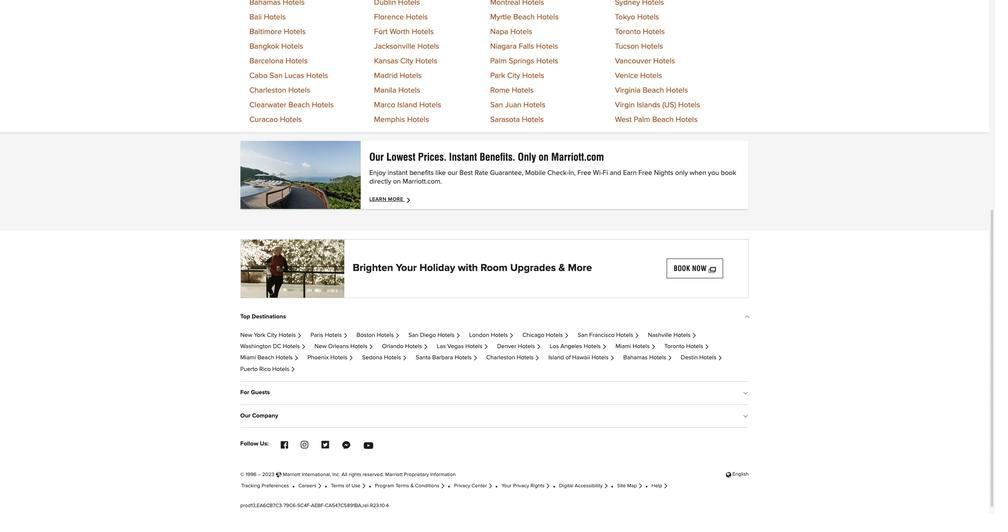 Task type: vqa. For each thing, say whether or not it's contained in the screenshot.


Task type: describe. For each thing, give the bounding box(es) containing it.
paris hotels link
[[311, 332, 348, 338]]

check-
[[548, 169, 569, 176]]

preferences
[[262, 484, 289, 489]]

1 vertical spatial toronto hotels
[[665, 344, 703, 350]]

arrow right image for digital accessibility
[[604, 484, 609, 488]]

when
[[690, 169, 706, 176]]

worth
[[390, 28, 410, 36]]

marco
[[374, 101, 395, 109]]

book
[[721, 169, 736, 176]]

program terms & conditions link
[[375, 484, 445, 489]]

niagara falls hotels
[[490, 42, 558, 50]]

miami hotels
[[616, 344, 650, 350]]

english
[[733, 472, 749, 477]]

curacao hotels link
[[249, 116, 302, 124]]

washington dc hotels link
[[240, 344, 306, 350]]

1 vertical spatial toronto
[[665, 344, 685, 350]]

city for kansas
[[400, 57, 413, 65]]

your privacy rights link
[[502, 484, 550, 489]]

dot image for program
[[369, 485, 371, 487]]

falls
[[519, 42, 534, 50]]

san down "barcelona hotels" at left
[[270, 72, 283, 80]]

city for park
[[507, 72, 520, 80]]

1 horizontal spatial island
[[548, 355, 564, 361]]

myrtle beach hotels
[[490, 13, 559, 21]]

bali
[[249, 13, 262, 21]]

puerto rico hotels link
[[240, 366, 295, 372]]

arrow right image for denver hotels
[[536, 345, 541, 349]]

destinations
[[252, 314, 286, 320]]

0 vertical spatial toronto hotels link
[[615, 28, 665, 36]]

clearwater beach hotels link
[[249, 101, 334, 109]]

program
[[375, 484, 394, 489]]

kansas city hotels link
[[374, 57, 437, 65]]

arrow right image for help
[[663, 484, 668, 488]]

2023
[[262, 472, 274, 477]]

marriott international, inc. all rights reserved. marriott proprietary information
[[283, 472, 456, 477]]

dot image for site
[[611, 485, 613, 487]]

islands
[[637, 101, 661, 109]]

san francisco hotels link
[[578, 332, 639, 338]]

careers link
[[299, 484, 322, 489]]

follow
[[240, 441, 258, 447]]

room
[[481, 263, 508, 273]]

miami for miami beach hotels
[[240, 355, 256, 361]]

6 dot image from the left
[[646, 485, 648, 487]]

arrow right image for careers
[[317, 484, 322, 488]]

sarasota hotels
[[490, 116, 544, 124]]

arrow right image for program terms & conditions
[[441, 484, 445, 488]]

vancouver hotels
[[615, 57, 675, 65]]

1 horizontal spatial on
[[539, 151, 549, 163]]

destin
[[681, 355, 698, 361]]

washington dc hotels
[[240, 344, 300, 350]]

english link
[[726, 470, 749, 478]]

san francisco hotels
[[578, 332, 633, 338]]

arrow right image for island of hawaii hotels
[[610, 356, 615, 360]]

santa barbara hotels
[[416, 355, 472, 361]]

barcelona hotels
[[249, 57, 308, 65]]

york
[[254, 332, 266, 338]]

san for san francisco hotels
[[578, 332, 588, 338]]

0 horizontal spatial palm
[[490, 57, 507, 65]]

woman with ice skates sipping hot cocoa looking at lights on ice rink image
[[241, 239, 344, 298]]

bahamas
[[623, 355, 648, 361]]

rome hotels
[[490, 86, 534, 94]]

fi
[[603, 169, 608, 176]]

1 free from the left
[[578, 169, 591, 176]]

tracking preferences
[[241, 484, 289, 489]]

arrow right image for phoenix hotels
[[349, 356, 353, 360]]

vancouver
[[615, 57, 651, 65]]

arrow right image for san diego hotels
[[456, 334, 461, 338]]

79c6-
[[283, 504, 297, 509]]

santa barbara hotels link
[[416, 355, 478, 361]]

venice hotels link
[[615, 72, 662, 80]]

puerto
[[240, 366, 258, 372]]

paris hotels
[[311, 332, 342, 338]]

only
[[518, 151, 536, 163]]

1 horizontal spatial more
[[568, 263, 592, 273]]

benefits
[[410, 169, 434, 176]]

nashville hotels link
[[648, 332, 697, 338]]

miami beach hotels
[[240, 355, 293, 361]]

orlando hotels
[[382, 344, 422, 350]]

1 vertical spatial &
[[411, 484, 414, 489]]

tucson
[[615, 42, 639, 50]]

mi globe image
[[276, 470, 282, 478]]

1 marriott from the left
[[283, 472, 300, 477]]

site map
[[617, 484, 637, 489]]

florence
[[374, 13, 404, 21]]

arrow right image for paris hotels
[[343, 334, 348, 338]]

dc
[[273, 344, 281, 350]]

arrow up image
[[744, 314, 748, 321]]

like
[[436, 169, 446, 176]]

arrow right image for sedona hotels
[[402, 356, 407, 360]]

wi-
[[593, 169, 603, 176]]

paris
[[311, 332, 323, 338]]

fort worth hotels
[[374, 28, 434, 36]]

0 horizontal spatial toronto
[[615, 28, 641, 36]]

chicago
[[523, 332, 544, 338]]

fort
[[374, 28, 388, 36]]

san juan hotels link
[[490, 101, 545, 109]]

los
[[550, 344, 559, 350]]

clearwater
[[249, 101, 286, 109]]

dot image for careers
[[292, 485, 295, 487]]

arrow right image for your privacy rights
[[546, 484, 550, 488]]

charleston for the bottom charleston hotels link
[[486, 355, 515, 361]]

arrow right image for puerto rico hotels
[[291, 367, 295, 372]]

for guests link
[[240, 383, 748, 403]]

charleston for left charleston hotels link
[[249, 86, 286, 94]]

best
[[460, 169, 473, 176]]

prices.
[[418, 151, 447, 163]]

2 free from the left
[[639, 169, 652, 176]]

our company link
[[240, 406, 748, 426]]

baltimore hotels link
[[249, 28, 306, 36]]

arrow right image for london hotels
[[509, 334, 514, 338]]

miami hotels link
[[616, 344, 656, 350]]

tracking
[[241, 484, 260, 489]]

london hotels
[[469, 332, 508, 338]]

new for new york city hotels
[[240, 332, 252, 338]]

our for our lowest prices.  instant benefits.  only on marriott.com
[[369, 151, 384, 163]]

arrow right image for toronto hotels
[[705, 345, 709, 349]]

more inside learn more link
[[388, 197, 403, 202]]

book now link
[[667, 259, 723, 279]]

kansas city hotels
[[374, 57, 437, 65]]

0 horizontal spatial charleston hotels link
[[249, 86, 310, 94]]

washington
[[240, 344, 271, 350]]

sedona hotels link
[[362, 355, 407, 361]]

beach for virginia beach hotels
[[643, 86, 664, 94]]

1 privacy from the left
[[454, 484, 470, 489]]

digital accessibility link
[[559, 484, 609, 489]]

puerto rico hotels
[[240, 366, 289, 372]]

rate
[[475, 169, 488, 176]]

miami for miami hotels
[[616, 344, 631, 350]]

fort worth hotels link
[[374, 28, 434, 36]]

0 vertical spatial toronto hotels
[[615, 28, 665, 36]]

arrow right image for new orleans hotels
[[369, 345, 374, 349]]

© 1996 – 2023
[[240, 472, 276, 477]]



Task type: locate. For each thing, give the bounding box(es) containing it.
arrow right image inside denver hotels link
[[536, 345, 541, 349]]

orlando
[[382, 344, 404, 350]]

tucson hotels
[[615, 42, 663, 50]]

island up memphis hotels link
[[397, 101, 417, 109]]

on inside enjoy instant benefits like our best rate guarantee, mobile check-in, free wi-fi and earn free nights only when you book directly on marriott.com.
[[393, 178, 401, 185]]

dot image left the help
[[646, 485, 648, 487]]

madrid hotels link
[[374, 72, 422, 80]]

arrow right image inside the help link
[[663, 484, 668, 488]]

chicago hotels link
[[523, 332, 569, 338]]

beach for miami beach hotels
[[257, 355, 274, 361]]

arrow right image up santa
[[423, 345, 428, 349]]

arrow down image
[[744, 391, 748, 398]]

arrow right image
[[343, 334, 348, 338], [395, 334, 400, 338], [456, 334, 461, 338], [564, 334, 569, 338], [301, 345, 306, 349], [369, 345, 374, 349], [423, 345, 428, 349], [651, 345, 656, 349], [705, 345, 709, 349], [294, 356, 299, 360], [402, 356, 407, 360], [535, 356, 540, 360], [668, 356, 672, 360], [718, 356, 723, 360], [291, 367, 295, 372], [317, 484, 322, 488], [441, 484, 445, 488], [488, 484, 493, 488], [604, 484, 609, 488], [638, 484, 643, 488]]

charleston hotels link down denver hotels
[[486, 355, 540, 361]]

1 horizontal spatial charleston hotels link
[[486, 355, 540, 361]]

1 vertical spatial toronto hotels link
[[665, 344, 709, 350]]

brighten
[[353, 263, 393, 273]]

dot image right center
[[495, 485, 498, 487]]

island of hawaii hotels link
[[548, 355, 615, 361]]

marriott right the mi globe image
[[283, 472, 300, 477]]

manila
[[374, 86, 396, 94]]

2 privacy from the left
[[513, 484, 529, 489]]

dot image left site
[[611, 485, 613, 487]]

phoenix
[[308, 355, 329, 361]]

arrow right image down miami beach hotels link
[[291, 367, 295, 372]]

r23.10.4
[[370, 504, 389, 509]]

arrow right image up the "orlando"
[[395, 334, 400, 338]]

us:
[[260, 441, 269, 447]]

arrow right image down london hotels
[[484, 345, 489, 349]]

arrow right image for terms of use
[[362, 484, 366, 488]]

0 horizontal spatial your
[[396, 263, 417, 273]]

arrow right image down las vegas hotels link
[[473, 356, 478, 360]]

1 horizontal spatial &
[[559, 263, 565, 273]]

arrow right image up "destin hotels"
[[692, 334, 697, 338]]

arrow right image for washington dc hotels
[[301, 345, 306, 349]]

benefits.
[[480, 151, 515, 163]]

dot image down "international,"
[[325, 485, 327, 487]]

terms
[[331, 484, 344, 489], [396, 484, 409, 489]]

arrow right image right map
[[638, 484, 643, 488]]

of down angeles
[[566, 355, 571, 361]]

arrow right image left "phoenix"
[[294, 356, 299, 360]]

san up the los angeles hotels link
[[578, 332, 588, 338]]

4 dot image from the left
[[553, 485, 555, 487]]

2 dot image from the left
[[369, 485, 371, 487]]

prod13,ea6cb7c3-79c6-5c4f-aebf-ca547c5891ba,rel-r23.10.4
[[240, 504, 389, 509]]

sedona hotels
[[362, 355, 401, 361]]

arrow right image inside boston hotels link
[[395, 334, 400, 338]]

1 vertical spatial on
[[393, 178, 401, 185]]

on down instant
[[393, 178, 401, 185]]

charleston up clearwater at the left of the page
[[249, 86, 286, 94]]

arrow right image inside toronto hotels link
[[705, 345, 709, 349]]

0 horizontal spatial free
[[578, 169, 591, 176]]

arrow right image inside chicago hotels link
[[564, 334, 569, 338]]

0 vertical spatial charleston
[[249, 86, 286, 94]]

0 horizontal spatial dot image
[[292, 485, 295, 487]]

arrow right image inside las vegas hotels link
[[484, 345, 489, 349]]

beach up "napa hotels"
[[513, 13, 535, 21]]

arrow right image inside london hotels link
[[509, 334, 514, 338]]

0 horizontal spatial terms
[[331, 484, 344, 489]]

manila hotels
[[374, 86, 420, 94]]

new up "phoenix"
[[315, 344, 327, 350]]

2 marriott from the left
[[385, 472, 403, 477]]

book now
[[674, 265, 707, 273]]

madrid hotels
[[374, 72, 422, 80]]

tokyo hotels link
[[615, 13, 659, 21]]

arrow right image for chicago hotels
[[564, 334, 569, 338]]

city down jacksonville hotels link
[[400, 57, 413, 65]]

1 vertical spatial your
[[502, 484, 512, 489]]

new york city hotels
[[240, 332, 296, 338]]

memphis
[[374, 116, 405, 124]]

arrow right image for learn more
[[406, 196, 413, 203]]

arrow right image right "destin hotels"
[[718, 356, 723, 360]]

hotels
[[264, 13, 286, 21], [406, 13, 428, 21], [537, 13, 559, 21], [637, 13, 659, 21], [284, 28, 306, 36], [412, 28, 434, 36], [510, 28, 532, 36], [643, 28, 665, 36], [281, 42, 303, 50], [417, 42, 439, 50], [536, 42, 558, 50], [641, 42, 663, 50], [286, 57, 308, 65], [415, 57, 437, 65], [536, 57, 558, 65], [653, 57, 675, 65], [306, 72, 328, 80], [400, 72, 422, 80], [522, 72, 544, 80], [640, 72, 662, 80], [288, 86, 310, 94], [398, 86, 420, 94], [512, 86, 534, 94], [666, 86, 688, 94], [312, 101, 334, 109], [419, 101, 441, 109], [524, 101, 545, 109], [678, 101, 700, 109], [280, 116, 302, 124], [407, 116, 429, 124], [522, 116, 544, 124], [676, 116, 698, 124], [279, 332, 296, 338], [325, 332, 342, 338], [377, 332, 394, 338], [438, 332, 455, 338], [491, 332, 508, 338], [546, 332, 563, 338], [616, 332, 633, 338], [674, 332, 691, 338], [283, 344, 300, 350], [350, 344, 368, 350], [405, 344, 422, 350], [465, 344, 483, 350], [518, 344, 535, 350], [584, 344, 601, 350], [633, 344, 650, 350], [686, 344, 703, 350], [276, 355, 293, 361], [330, 355, 347, 361], [384, 355, 401, 361], [455, 355, 472, 361], [517, 355, 534, 361], [592, 355, 609, 361], [649, 355, 666, 361], [700, 355, 717, 361], [272, 366, 289, 372]]

arrow right image for site map
[[638, 484, 643, 488]]

arrow right image for miami hotels
[[651, 345, 656, 349]]

1 vertical spatial more
[[568, 263, 592, 273]]

arrow right image up the bahamas hotels link
[[651, 345, 656, 349]]

arrow right image down chicago hotels
[[536, 345, 541, 349]]

1 vertical spatial of
[[346, 484, 350, 489]]

arrow right image inside orlando hotels link
[[423, 345, 428, 349]]

arrow right image inside the phoenix hotels 'link'
[[349, 356, 353, 360]]

san up orlando hotels link
[[409, 332, 419, 338]]

0 horizontal spatial island
[[397, 101, 417, 109]]

0 horizontal spatial city
[[267, 332, 277, 338]]

0 horizontal spatial our
[[240, 413, 251, 419]]

las
[[437, 344, 446, 350]]

1 horizontal spatial toronto
[[665, 344, 685, 350]]

toronto hotels up destin
[[665, 344, 703, 350]]

arrow right image inside the los angeles hotels link
[[602, 345, 607, 349]]

city up rome hotels link
[[507, 72, 520, 80]]

center
[[472, 484, 487, 489]]

arrow right image inside digital accessibility link
[[604, 484, 609, 488]]

dot image for your privacy rights
[[495, 485, 498, 487]]

(us)
[[663, 101, 676, 109]]

0 horizontal spatial miami
[[240, 355, 256, 361]]

arrow right image inside san francisco hotels link
[[635, 334, 639, 338]]

0 horizontal spatial of
[[346, 484, 350, 489]]

kansas
[[374, 57, 398, 65]]

beach for clearwater beach hotels
[[288, 101, 310, 109]]

0 horizontal spatial charleston hotels
[[249, 86, 310, 94]]

arrow right image for miami beach hotels
[[294, 356, 299, 360]]

vancouver hotels link
[[615, 57, 675, 65]]

virgin
[[615, 101, 635, 109]]

marriott up 'program'
[[385, 472, 403, 477]]

0 vertical spatial &
[[559, 263, 565, 273]]

arrow right image right 'use'
[[362, 484, 366, 488]]

arrow right image for privacy center
[[488, 484, 493, 488]]

arrow right image up angeles
[[564, 334, 569, 338]]

island down los
[[548, 355, 564, 361]]

marriott.com
[[551, 151, 604, 163]]

privacy center
[[454, 484, 487, 489]]

arrow right image right learn more
[[406, 196, 413, 203]]

dot image down information
[[448, 485, 450, 487]]

0 horizontal spatial on
[[393, 178, 401, 185]]

1 horizontal spatial free
[[639, 169, 652, 176]]

terms of use
[[331, 484, 361, 489]]

1 terms from the left
[[331, 484, 344, 489]]

1 horizontal spatial our
[[369, 151, 384, 163]]

0 horizontal spatial marriott
[[283, 472, 300, 477]]

terms down inc. at the left
[[331, 484, 344, 489]]

2 vertical spatial city
[[267, 332, 277, 338]]

boston
[[357, 332, 375, 338]]

arrow right image
[[406, 196, 413, 203], [297, 334, 302, 338], [509, 334, 514, 338], [635, 334, 639, 338], [692, 334, 697, 338], [484, 345, 489, 349], [536, 345, 541, 349], [602, 345, 607, 349], [349, 356, 353, 360], [473, 356, 478, 360], [610, 356, 615, 360], [362, 484, 366, 488], [546, 484, 550, 488], [663, 484, 668, 488]]

arrow right image right "rights"
[[546, 484, 550, 488]]

1 vertical spatial charleston hotels link
[[486, 355, 540, 361]]

2 dot image from the left
[[495, 485, 498, 487]]

arrow right image up destin hotels link
[[705, 345, 709, 349]]

park
[[490, 72, 505, 80]]

accessibility
[[575, 484, 603, 489]]

our left company
[[240, 413, 251, 419]]

1 vertical spatial new
[[315, 344, 327, 350]]

beach up virgin islands (us) hotels link
[[643, 86, 664, 94]]

beach
[[513, 13, 535, 21], [643, 86, 664, 94], [288, 101, 310, 109], [652, 116, 674, 124], [257, 355, 274, 361]]

marco island hotels link
[[374, 101, 441, 109]]

west
[[615, 116, 632, 124]]

tokyo hotels
[[615, 13, 659, 21]]

sarasota
[[490, 116, 520, 124]]

los angeles hotels
[[550, 344, 601, 350]]

arrow right image inside the santa barbara hotels link
[[473, 356, 478, 360]]

arrow right image right center
[[488, 484, 493, 488]]

0 vertical spatial our
[[369, 151, 384, 163]]

bali hotels
[[249, 13, 286, 21]]

denver hotels link
[[497, 344, 541, 350]]

arrow right image inside "new york city hotels" "link"
[[297, 334, 302, 338]]

1 horizontal spatial of
[[566, 355, 571, 361]]

0 vertical spatial new
[[240, 332, 252, 338]]

toronto up tucson
[[615, 28, 641, 36]]

toronto hotels link
[[615, 28, 665, 36], [665, 344, 709, 350]]

1 horizontal spatial charleston hotels
[[486, 355, 534, 361]]

privacy left center
[[454, 484, 470, 489]]

1 vertical spatial city
[[507, 72, 520, 80]]

lucas
[[285, 72, 304, 80]]

arrow right image inside terms of use link
[[362, 484, 366, 488]]

0 vertical spatial on
[[539, 151, 549, 163]]

dot image left careers
[[292, 485, 295, 487]]

arrow right image inside miami beach hotels link
[[294, 356, 299, 360]]

arrow right image inside careers link
[[317, 484, 322, 488]]

1 vertical spatial charleston hotels
[[486, 355, 534, 361]]

dot image for digital
[[553, 485, 555, 487]]

arrow right image for nashville hotels
[[692, 334, 697, 338]]

arrow right image inside program terms & conditions link
[[441, 484, 445, 488]]

2 horizontal spatial city
[[507, 72, 520, 80]]

1 horizontal spatial dot image
[[495, 485, 498, 487]]

arrow right image for boston hotels
[[395, 334, 400, 338]]

nashville
[[648, 332, 672, 338]]

arrow right image down "new orleans hotels" link
[[349, 356, 353, 360]]

arrow right image down denver hotels link
[[535, 356, 540, 360]]

new
[[240, 332, 252, 338], [315, 344, 327, 350]]

program terms & conditions
[[375, 484, 440, 489]]

miami beach hotels link
[[240, 355, 299, 361]]

san down rome
[[490, 101, 503, 109]]

site
[[617, 484, 626, 489]]

our lowest prices.  instant benefits.  only on marriott.com
[[369, 151, 604, 163]]

0 vertical spatial miami
[[616, 344, 631, 350]]

new for new orleans hotels
[[315, 344, 327, 350]]

dot image for terms
[[325, 485, 327, 487]]

arrow right image inside miami hotels link
[[651, 345, 656, 349]]

opens in a new browser window. image
[[709, 265, 716, 273]]

charleston hotels link
[[249, 86, 310, 94], [486, 355, 540, 361]]

inc.
[[332, 472, 340, 477]]

city up washington dc hotels link
[[267, 332, 277, 338]]

arrow right image up las vegas hotels
[[456, 334, 461, 338]]

brighten your holiday with room upgrades & more
[[353, 263, 592, 273]]

only
[[675, 169, 688, 176]]

rico
[[259, 366, 271, 372]]

0 horizontal spatial more
[[388, 197, 403, 202]]

2 terms from the left
[[396, 484, 409, 489]]

arrow right image inside nashville hotels link
[[692, 334, 697, 338]]

arrow right image left bahamas
[[610, 356, 615, 360]]

arrow right image right the help
[[663, 484, 668, 488]]

beach down virgin islands (us) hotels link
[[652, 116, 674, 124]]

barcelona
[[249, 57, 284, 65]]

1 dot image from the left
[[292, 485, 295, 487]]

palm down islands
[[634, 116, 650, 124]]

arrow right image down orlando hotels link
[[402, 356, 407, 360]]

arrow right image left paris
[[297, 334, 302, 338]]

1 horizontal spatial city
[[400, 57, 413, 65]]

your left 'holiday'
[[396, 263, 417, 273]]

rome hotels link
[[490, 86, 534, 94]]

1 horizontal spatial your
[[502, 484, 512, 489]]

help
[[652, 484, 662, 489]]

orlando hotels link
[[382, 344, 428, 350]]

of for terms
[[346, 484, 350, 489]]

0 vertical spatial more
[[388, 197, 403, 202]]

san for san diego hotels
[[409, 332, 419, 338]]

& down the proprietary
[[411, 484, 414, 489]]

arrow right image up "new orleans hotels" link
[[343, 334, 348, 338]]

arrow right image up sedona
[[369, 345, 374, 349]]

arrow right image up denver hotels
[[509, 334, 514, 338]]

tucson hotels link
[[615, 42, 663, 50]]

privacy left "rights"
[[513, 484, 529, 489]]

1 vertical spatial charleston
[[486, 355, 515, 361]]

san
[[270, 72, 283, 80], [490, 101, 503, 109], [409, 332, 419, 338], [578, 332, 588, 338]]

arrow right image for san francisco hotels
[[635, 334, 639, 338]]

1 vertical spatial miami
[[240, 355, 256, 361]]

arrow right image for santa barbara hotels
[[473, 356, 478, 360]]

arrow right image inside charleston hotels link
[[535, 356, 540, 360]]

1 horizontal spatial new
[[315, 344, 327, 350]]

1 horizontal spatial terms
[[396, 484, 409, 489]]

1 horizontal spatial marriott
[[385, 472, 403, 477]]

dot image left digital
[[553, 485, 555, 487]]

toronto hotels up "tucson hotels" 'link'
[[615, 28, 665, 36]]

holiday
[[420, 263, 455, 273]]

arrow right image down "international,"
[[317, 484, 322, 488]]

beach up curacao hotels
[[288, 101, 310, 109]]

myrtle
[[490, 13, 511, 21]]

toronto hotels link up destin
[[665, 344, 709, 350]]

arrow right image for bahamas hotels
[[668, 356, 672, 360]]

you
[[708, 169, 719, 176]]

arrow down image
[[744, 414, 748, 421]]

dot image for privacy
[[448, 485, 450, 487]]

beach up rico
[[257, 355, 274, 361]]

1 horizontal spatial miami
[[616, 344, 631, 350]]

arrow right image down information
[[441, 484, 445, 488]]

jacksonville hotels link
[[374, 42, 439, 50]]

1996
[[246, 472, 257, 477]]

of left 'use'
[[346, 484, 350, 489]]

your right center
[[502, 484, 512, 489]]

cabo san lucas hotels
[[249, 72, 328, 80]]

beach for myrtle beach hotels
[[513, 13, 535, 21]]

arrow right image inside privacy center link
[[488, 484, 493, 488]]

city
[[400, 57, 413, 65], [507, 72, 520, 80], [267, 332, 277, 338]]

arrow right image left site
[[604, 484, 609, 488]]

miami up bahamas
[[616, 344, 631, 350]]

arrow right image for charleston hotels
[[535, 356, 540, 360]]

0 horizontal spatial privacy
[[454, 484, 470, 489]]

your privacy rights
[[502, 484, 545, 489]]

arrow right image inside "new orleans hotels" link
[[369, 345, 374, 349]]

rights
[[531, 484, 545, 489]]

dot image
[[325, 485, 327, 487], [369, 485, 371, 487], [448, 485, 450, 487], [553, 485, 555, 487], [611, 485, 613, 487], [646, 485, 648, 487]]

book direct image
[[240, 141, 361, 209]]

arrow right image inside destin hotels link
[[718, 356, 723, 360]]

0 vertical spatial island
[[397, 101, 417, 109]]

1 horizontal spatial charleston
[[486, 355, 515, 361]]

0 vertical spatial of
[[566, 355, 571, 361]]

5 dot image from the left
[[611, 485, 613, 487]]

& right upgrades
[[559, 263, 565, 273]]

arrow right image inside the bahamas hotels link
[[668, 356, 672, 360]]

arrow right image inside washington dc hotels link
[[301, 345, 306, 349]]

arrow right image down 'san francisco hotels'
[[602, 345, 607, 349]]

francisco
[[589, 332, 615, 338]]

charleston hotels link down cabo san lucas hotels
[[249, 86, 310, 94]]

0 horizontal spatial new
[[240, 332, 252, 338]]

arrow right image inside site map link
[[638, 484, 643, 488]]

palm up park
[[490, 57, 507, 65]]

arrow right image right dc
[[301, 345, 306, 349]]

barcelona hotels link
[[249, 57, 308, 65]]

of for island
[[566, 355, 571, 361]]

arrow right image inside your privacy rights link
[[546, 484, 550, 488]]

charleston hotels down the denver
[[486, 355, 534, 361]]

free right earn
[[639, 169, 652, 176]]

3 dot image from the left
[[448, 485, 450, 487]]

1 dot image from the left
[[325, 485, 327, 487]]

help link
[[652, 484, 668, 489]]

arrow right image for los angeles hotels
[[602, 345, 607, 349]]

dot image down marriott international, inc. all rights reserved. marriott proprietary information on the left bottom
[[369, 485, 371, 487]]

toronto hotels link up "tucson hotels" 'link'
[[615, 28, 665, 36]]

arrow right image for las vegas hotels
[[484, 345, 489, 349]]

1 vertical spatial our
[[240, 413, 251, 419]]

arrow right image for destin hotels
[[718, 356, 723, 360]]

miami
[[616, 344, 631, 350], [240, 355, 256, 361]]

baltimore
[[249, 28, 282, 36]]

arrow right image left destin
[[668, 356, 672, 360]]

new left york
[[240, 332, 252, 338]]

terms of use link
[[331, 484, 366, 489]]

map
[[627, 484, 637, 489]]

learn more
[[369, 197, 405, 202]]

1 vertical spatial palm
[[634, 116, 650, 124]]

0 horizontal spatial &
[[411, 484, 414, 489]]

charleston down the denver
[[486, 355, 515, 361]]

our for our company
[[240, 413, 251, 419]]

san for san juan hotels
[[490, 101, 503, 109]]

proprietary
[[404, 472, 429, 477]]

globe image
[[726, 472, 731, 477]]

arrow right image inside 'island of hawaii hotels' link
[[610, 356, 615, 360]]

our up enjoy
[[369, 151, 384, 163]]

charleston
[[249, 86, 286, 94], [486, 355, 515, 361]]

privacy
[[454, 484, 470, 489], [513, 484, 529, 489]]

florence hotels link
[[374, 13, 428, 21]]

1 vertical spatial island
[[548, 355, 564, 361]]

0 horizontal spatial charleston
[[249, 86, 286, 94]]

1 horizontal spatial palm
[[634, 116, 650, 124]]

arrow right image for orlando hotels
[[423, 345, 428, 349]]

rome
[[490, 86, 510, 94]]

los angeles hotels link
[[550, 344, 607, 350]]

arrow right image up miami hotels link
[[635, 334, 639, 338]]

arrow right image inside the san diego hotels link
[[456, 334, 461, 338]]

0 vertical spatial charleston hotels
[[249, 86, 310, 94]]

all
[[342, 472, 347, 477]]

miami up puerto
[[240, 355, 256, 361]]

0 vertical spatial toronto
[[615, 28, 641, 36]]

virgin islands (us) hotels link
[[615, 101, 700, 109]]

terms right 'program'
[[396, 484, 409, 489]]

dot image
[[292, 485, 295, 487], [495, 485, 498, 487]]

on right only
[[539, 151, 549, 163]]

1 horizontal spatial privacy
[[513, 484, 529, 489]]

charleston hotels down cabo san lucas hotels
[[249, 86, 310, 94]]

napa hotels
[[490, 28, 532, 36]]

0 vertical spatial city
[[400, 57, 413, 65]]

free right in,
[[578, 169, 591, 176]]

arrow right image inside paris hotels link
[[343, 334, 348, 338]]

learn more link
[[369, 196, 413, 203]]

toronto down nashville hotels link
[[665, 344, 685, 350]]

ca547c5891ba,rel-
[[325, 504, 370, 509]]

san diego hotels
[[409, 332, 455, 338]]

arrow right image inside sedona hotels link
[[402, 356, 407, 360]]

0 vertical spatial palm
[[490, 57, 507, 65]]

arrow right image inside the puerto rico hotels link
[[291, 367, 295, 372]]

0 vertical spatial your
[[396, 263, 417, 273]]

arrow right image for new york city hotels
[[297, 334, 302, 338]]

0 vertical spatial charleston hotels link
[[249, 86, 310, 94]]



